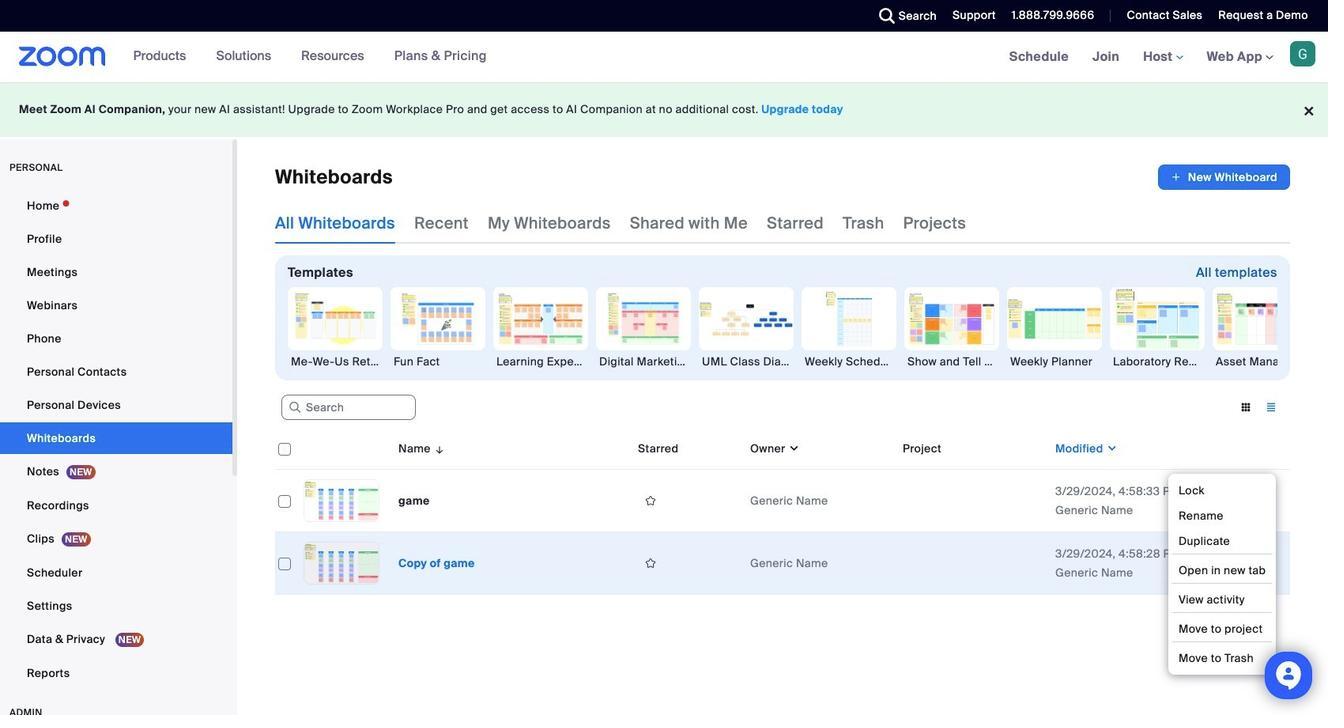 Task type: vqa. For each thing, say whether or not it's contained in the screenshot.
Grid mode, not selected image
yes



Task type: locate. For each thing, give the bounding box(es) containing it.
banner
[[0, 32, 1329, 83]]

me-we-us retrospective element
[[288, 354, 383, 369]]

thumbnail of game image
[[305, 480, 379, 521]]

digital marketing canvas element
[[596, 354, 691, 369]]

list mode, selected image
[[1259, 400, 1285, 414]]

click to star the whiteboard game image
[[638, 494, 664, 508]]

personal menu menu
[[0, 190, 233, 691]]

more options for copy of game image
[[1251, 556, 1277, 570]]

cell for click to star the whiteboard copy of game icon
[[897, 532, 1050, 595]]

2 cell from the top
[[897, 532, 1050, 595]]

application
[[1159, 165, 1291, 190], [275, 428, 1291, 595]]

copy of game element
[[399, 556, 475, 570]]

weekly schedule element
[[802, 354, 897, 369]]

1 vertical spatial application
[[275, 428, 1291, 595]]

profile picture image
[[1291, 41, 1316, 66]]

cell
[[897, 470, 1050, 532], [897, 532, 1050, 595]]

meetings navigation
[[998, 32, 1329, 83]]

laboratory report element
[[1111, 354, 1205, 369]]

fun fact element
[[391, 354, 486, 369]]

grid mode, not selected image
[[1234, 400, 1259, 414]]

footer
[[0, 82, 1329, 137]]

1 cell from the top
[[897, 470, 1050, 532]]

weekly planner element
[[1008, 354, 1103, 369]]

learning experience canvas element
[[494, 354, 589, 369]]

down image
[[1104, 441, 1119, 456]]

0 vertical spatial application
[[1159, 165, 1291, 190]]

add image
[[1171, 169, 1182, 185]]



Task type: describe. For each thing, give the bounding box(es) containing it.
Search text field
[[282, 395, 416, 420]]

asset management element
[[1213, 354, 1308, 369]]

arrow down image
[[431, 439, 446, 458]]

cell for the click to star the whiteboard game icon
[[897, 470, 1050, 532]]

game element
[[399, 494, 430, 508]]

uml class diagram element
[[699, 354, 794, 369]]

zoom logo image
[[19, 47, 106, 66]]

copy of game, modified at mar 29, 2024 by generic name, link image
[[304, 542, 380, 585]]

product information navigation
[[122, 32, 499, 82]]

tabs of all whiteboard page tab list
[[275, 202, 967, 244]]

thumbnail of copy of game image
[[305, 543, 379, 584]]

show and tell with a twist element
[[905, 354, 1000, 369]]

click to star the whiteboard copy of game image
[[638, 556, 664, 570]]



